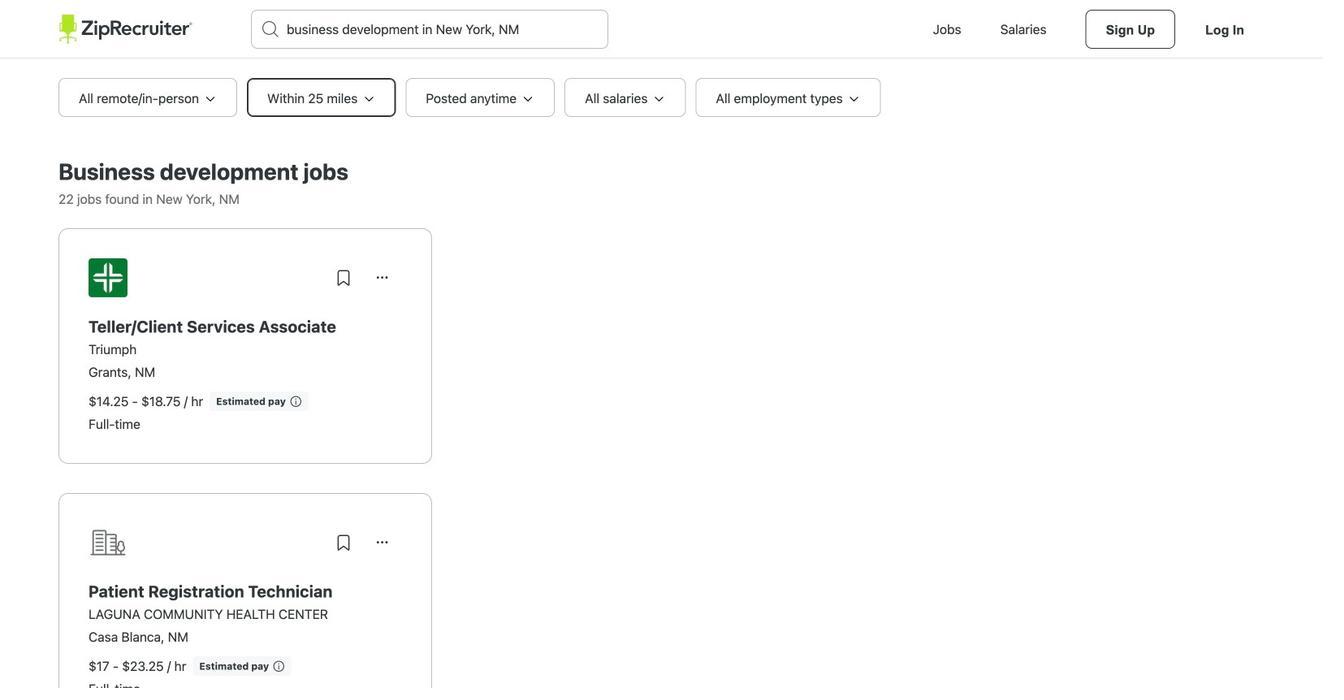 Task type: describe. For each thing, give the bounding box(es) containing it.
main element
[[59, 0, 1265, 59]]

save job for later image
[[334, 268, 354, 288]]

save job for later image
[[334, 533, 354, 553]]

teller/client services associate element
[[89, 317, 402, 336]]

Search job title or keyword search field
[[252, 11, 608, 48]]



Task type: vqa. For each thing, say whether or not it's contained in the screenshot.
V link
no



Task type: locate. For each thing, give the bounding box(es) containing it.
None button
[[363, 258, 402, 297], [363, 523, 402, 562], [363, 258, 402, 297], [363, 523, 402, 562]]

ziprecruiter image
[[59, 15, 193, 44]]

teller/client services associate image
[[89, 258, 128, 297]]

patient registration technician element
[[89, 582, 402, 601]]



